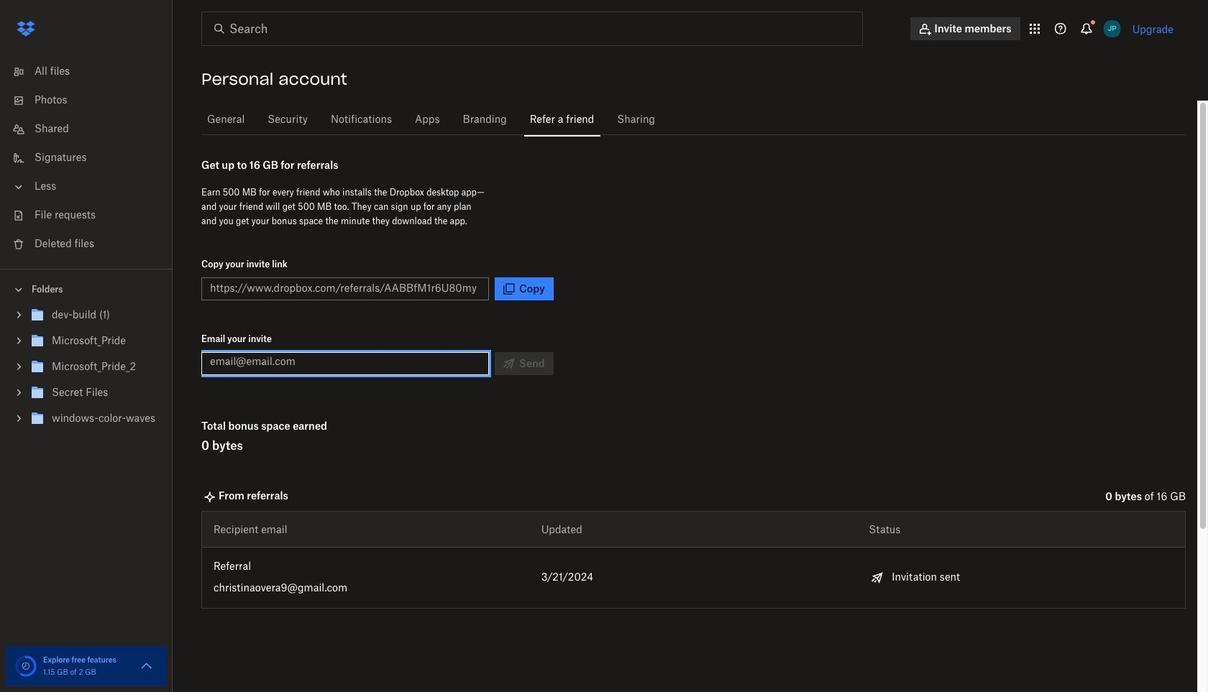 Task type: describe. For each thing, give the bounding box(es) containing it.
email@email.com text field
[[210, 354, 481, 370]]

dropbox image
[[12, 14, 40, 43]]



Task type: locate. For each thing, give the bounding box(es) containing it.
less image
[[12, 180, 26, 194]]

Search text field
[[229, 20, 833, 37]]

tab list
[[201, 101, 1186, 137]]

list
[[0, 49, 173, 269]]

None text field
[[210, 281, 477, 296]]

group
[[0, 300, 173, 443]]

quota usage progress bar
[[14, 655, 37, 678]]



Task type: vqa. For each thing, say whether or not it's contained in the screenshot.
$26
no



